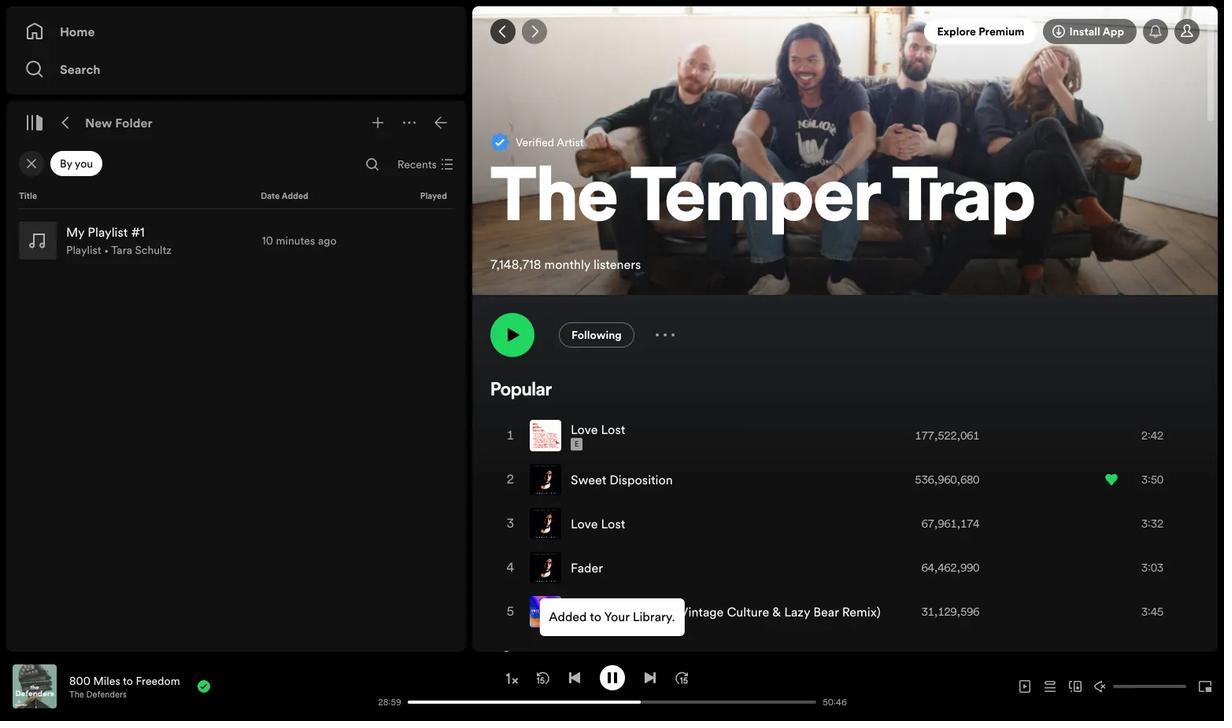 Task type: describe. For each thing, give the bounding box(es) containing it.
fader
[[571, 560, 603, 577]]

&
[[772, 604, 781, 621]]

•
[[104, 242, 109, 258]]

explicit element
[[571, 438, 583, 451]]

home link
[[25, 16, 447, 47]]

library.
[[633, 608, 675, 626]]

now playing view image
[[37, 672, 50, 685]]

added to your library.
[[549, 608, 675, 626]]

search in your library image
[[366, 158, 378, 171]]

title
[[19, 190, 37, 202]]

sweet disposition (vintage culture & lazy bear remix)
[[571, 604, 881, 621]]

recents
[[397, 157, 437, 172]]

Recents, List view field
[[385, 152, 463, 177]]

1 horizontal spatial the
[[490, 164, 618, 240]]

group inside main element
[[13, 216, 460, 266]]

to inside "800 miles to freedom the defenders"
[[123, 673, 133, 689]]

new
[[85, 114, 112, 131]]

you
[[75, 156, 93, 172]]

volume off image
[[1094, 681, 1107, 694]]

800
[[69, 673, 90, 689]]

your
[[604, 608, 629, 626]]

install app link
[[1043, 19, 1137, 44]]

800 miles to freedom link
[[69, 673, 180, 689]]

disposition for sweet disposition (vintage culture & lazy bear remix)
[[609, 604, 673, 621]]

7,148,718
[[490, 256, 541, 273]]

search link
[[25, 54, 447, 85]]

previous image
[[568, 672, 581, 684]]

love lost
[[571, 515, 625, 533]]

177,522,061
[[915, 428, 980, 444]]

remix)
[[842, 604, 881, 621]]

skip back 15 seconds image
[[536, 672, 549, 684]]

change speed image
[[503, 671, 519, 687]]

to inside status
[[590, 608, 601, 626]]

played
[[420, 190, 447, 202]]

see more button
[[490, 635, 564, 676]]

listeners
[[594, 256, 641, 273]]

2 love lost link from the top
[[571, 515, 625, 533]]

home
[[60, 23, 95, 40]]

3:32
[[1141, 516, 1163, 532]]

install
[[1069, 24, 1100, 39]]

main element
[[6, 6, 466, 653]]

defenders
[[86, 689, 127, 701]]

lost for love lost
[[601, 515, 625, 533]]

sweet disposition (vintage culture & lazy bear remix) link
[[571, 604, 881, 621]]

3:50 cell
[[1105, 459, 1186, 501]]

explore premium
[[937, 24, 1024, 39]]

top bar and user menu element
[[472, 6, 1218, 57]]

1 love lost link from the top
[[571, 421, 625, 438]]

fader link
[[571, 560, 603, 577]]

64,462,990
[[922, 560, 980, 576]]

3:50
[[1141, 472, 1163, 488]]

premium
[[979, 24, 1024, 39]]

2:42 cell
[[1105, 415, 1186, 457]]

By you checkbox
[[50, 151, 102, 176]]

sweet disposition (vintage culture & lazy bear remix) cell
[[530, 591, 887, 634]]

culture
[[727, 604, 769, 621]]

new folder
[[85, 114, 153, 131]]

added to your library. status
[[539, 599, 685, 637]]

bear
[[813, 604, 839, 621]]

sweet disposition cell
[[530, 459, 679, 501]]

sweet disposition
[[571, 471, 673, 489]]

3:03
[[1141, 560, 1163, 576]]

sweet for sweet disposition (vintage culture & lazy bear remix)
[[571, 604, 606, 621]]

playlist
[[66, 242, 101, 258]]



Task type: locate. For each thing, give the bounding box(es) containing it.
install app
[[1069, 24, 1124, 39]]

pause image
[[606, 672, 618, 684]]

the temper trap
[[490, 164, 1035, 240]]

1 sweet from the top
[[571, 471, 606, 489]]

sweet
[[571, 471, 606, 489], [571, 604, 606, 621]]

by
[[60, 156, 72, 172]]

explore premium button
[[925, 19, 1037, 44]]

see more
[[503, 648, 551, 663]]

31,129,596
[[922, 604, 980, 620]]

love
[[571, 421, 598, 438], [571, 515, 598, 533]]

love lost link down sweet disposition cell
[[571, 515, 625, 533]]

0 vertical spatial sweet
[[571, 471, 606, 489]]

date added
[[261, 190, 308, 202]]

sweet for sweet disposition
[[571, 471, 606, 489]]

1 vertical spatial the
[[69, 689, 84, 701]]

more
[[525, 648, 551, 663]]

love up e
[[571, 421, 598, 438]]

2 disposition from the top
[[609, 604, 673, 621]]

love lost cell for 177,522,061
[[530, 415, 632, 457]]

none search field inside main element
[[359, 152, 385, 177]]

0 vertical spatial lost
[[601, 421, 625, 438]]

3:45
[[1141, 604, 1163, 620]]

love for love lost
[[571, 515, 598, 533]]

disposition inside sweet disposition cell
[[609, 471, 673, 489]]

go forward image
[[528, 25, 541, 38]]

verified
[[516, 134, 554, 150]]

love lost e
[[571, 421, 625, 449]]

0 vertical spatial love lost cell
[[530, 415, 632, 457]]

lazy
[[784, 604, 810, 621]]

tara
[[111, 242, 132, 258]]

the defenders link
[[69, 689, 127, 701]]

artist
[[557, 134, 584, 150]]

to right miles
[[123, 673, 133, 689]]

0 vertical spatial love lost link
[[571, 421, 625, 438]]

player controls element
[[232, 666, 854, 709]]

lost inside love lost e
[[601, 421, 625, 438]]

67,961,174
[[922, 516, 980, 532]]

7,148,718 monthly listeners
[[490, 256, 641, 273]]

group containing playlist
[[13, 216, 460, 266]]

the
[[490, 164, 618, 240], [69, 689, 84, 701]]

following
[[571, 327, 622, 343]]

now playing: 800 miles to freedom by the defenders footer
[[13, 665, 370, 709]]

1 love from the top
[[571, 421, 598, 438]]

verified artist
[[516, 134, 584, 150]]

e
[[575, 440, 579, 449]]

popular
[[490, 382, 552, 401]]

disposition
[[609, 471, 673, 489], [609, 604, 673, 621]]

temper
[[630, 164, 880, 240]]

added right date
[[282, 190, 308, 202]]

the inside "800 miles to freedom the defenders"
[[69, 689, 84, 701]]

what's new image
[[1149, 25, 1162, 38]]

added
[[282, 190, 308, 202], [549, 608, 587, 626]]

playlist • tara schultz
[[66, 242, 172, 258]]

love lost cell
[[530, 415, 632, 457], [530, 503, 632, 545]]

1 vertical spatial love lost link
[[571, 515, 625, 533]]

0 horizontal spatial added
[[282, 190, 308, 202]]

1 vertical spatial love lost cell
[[530, 503, 632, 545]]

disposition for sweet disposition
[[609, 471, 673, 489]]

trap
[[892, 164, 1035, 240]]

by you
[[60, 156, 93, 172]]

28:59
[[378, 697, 401, 709]]

connect to a device image
[[1069, 681, 1082, 694]]

1 lost from the top
[[601, 421, 625, 438]]

sweet down "fader"
[[571, 604, 606, 621]]

sweet down the explicit element
[[571, 471, 606, 489]]

1 vertical spatial lost
[[601, 515, 625, 533]]

1 vertical spatial love
[[571, 515, 598, 533]]

0 vertical spatial to
[[590, 608, 601, 626]]

love for love lost e
[[571, 421, 598, 438]]

next image
[[644, 672, 656, 684]]

see
[[503, 648, 522, 663]]

to left your at the bottom of page
[[590, 608, 601, 626]]

date
[[261, 190, 280, 202]]

lost
[[601, 421, 625, 438], [601, 515, 625, 533]]

disposition left (vintage
[[609, 604, 673, 621]]

disposition inside "sweet disposition (vintage culture & lazy bear remix)" cell
[[609, 604, 673, 621]]

schultz
[[135, 242, 172, 258]]

app
[[1103, 24, 1124, 39]]

1 horizontal spatial to
[[590, 608, 601, 626]]

0 vertical spatial love
[[571, 421, 598, 438]]

1 love lost cell from the top
[[530, 415, 632, 457]]

group
[[13, 216, 460, 266]]

1 horizontal spatial added
[[549, 608, 587, 626]]

1 vertical spatial disposition
[[609, 604, 673, 621]]

added inside main element
[[282, 190, 308, 202]]

go back image
[[497, 25, 509, 38]]

1 vertical spatial added
[[549, 608, 587, 626]]

lost right the explicit element
[[601, 421, 625, 438]]

the left defenders
[[69, 689, 84, 701]]

2 love from the top
[[571, 515, 598, 533]]

the down verified artist
[[490, 164, 618, 240]]

monthly
[[544, 256, 590, 273]]

lost down sweet disposition link
[[601, 515, 625, 533]]

1 vertical spatial to
[[123, 673, 133, 689]]

love lost cell up sweet disposition cell
[[530, 415, 632, 457]]

fader cell
[[530, 547, 609, 589]]

love lost cell up "fader"
[[530, 503, 632, 545]]

0 horizontal spatial to
[[123, 673, 133, 689]]

clear filters image
[[25, 157, 38, 170]]

2 love lost cell from the top
[[530, 503, 632, 545]]

536,960,680
[[915, 472, 980, 488]]

added up more
[[549, 608, 587, 626]]

skip forward 15 seconds image
[[675, 672, 688, 684]]

1 vertical spatial sweet
[[571, 604, 606, 621]]

2:42
[[1141, 428, 1163, 444]]

1 disposition from the top
[[609, 471, 673, 489]]

lost for love lost e
[[601, 421, 625, 438]]

2 sweet from the top
[[571, 604, 606, 621]]

(vintage
[[676, 604, 724, 621]]

search
[[60, 61, 100, 78]]

added inside status
[[549, 608, 587, 626]]

miles
[[93, 673, 120, 689]]

0 vertical spatial disposition
[[609, 471, 673, 489]]

folder
[[115, 114, 153, 131]]

0 horizontal spatial the
[[69, 689, 84, 701]]

love up fader link
[[571, 515, 598, 533]]

disposition up "love lost" at bottom
[[609, 471, 673, 489]]

freedom
[[136, 673, 180, 689]]

2 lost from the top
[[601, 515, 625, 533]]

love lost link up e
[[571, 421, 625, 438]]

love inside love lost e
[[571, 421, 598, 438]]

800 miles to freedom the defenders
[[69, 673, 180, 701]]

following button
[[559, 323, 634, 348]]

None search field
[[359, 152, 385, 177]]

explore
[[937, 24, 976, 39]]

0 vertical spatial the
[[490, 164, 618, 240]]

to
[[590, 608, 601, 626], [123, 673, 133, 689]]

love lost cell for 67,961,174
[[530, 503, 632, 545]]

50:46
[[823, 697, 847, 709]]

love lost link
[[571, 421, 625, 438], [571, 515, 625, 533]]

new folder button
[[82, 110, 156, 135]]

0 vertical spatial added
[[282, 190, 308, 202]]

sweet disposition link
[[571, 471, 673, 489]]



Task type: vqa. For each thing, say whether or not it's contained in the screenshot.


